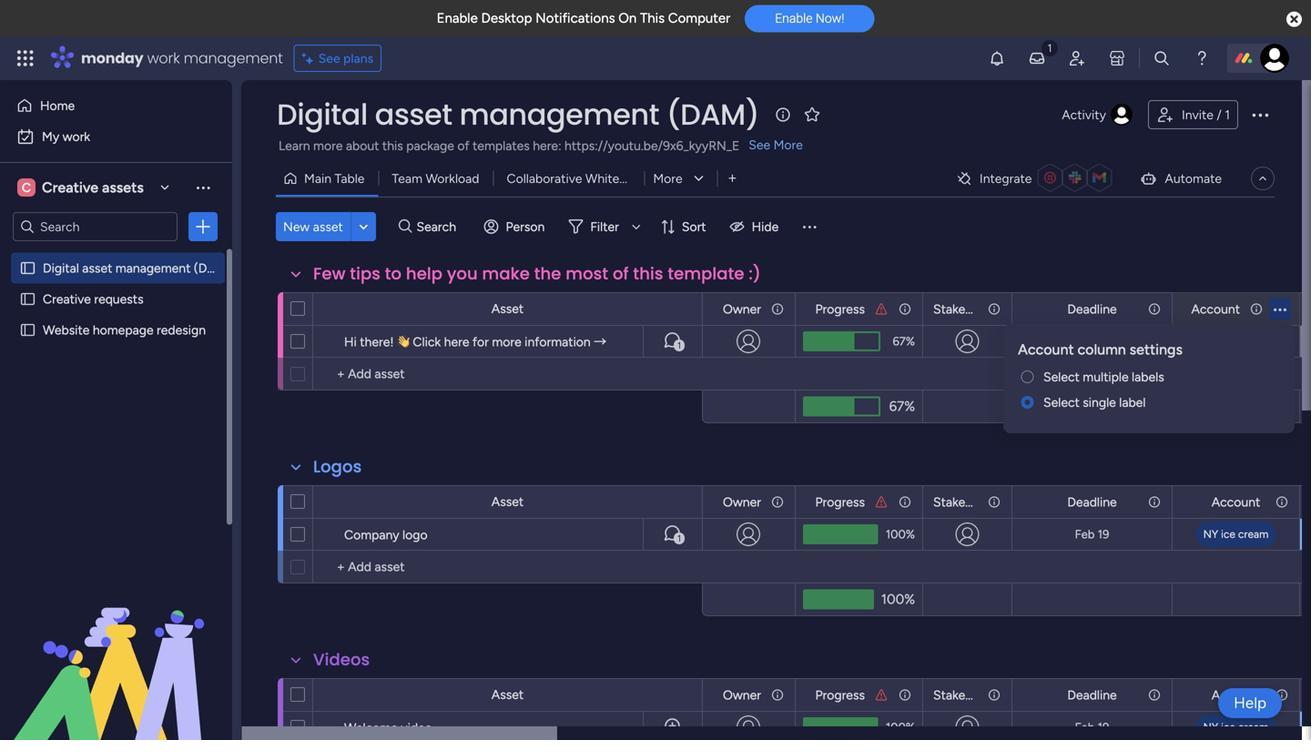 Task type: describe. For each thing, give the bounding box(es) containing it.
new asset button
[[276, 212, 351, 241]]

workload
[[426, 171, 480, 186]]

welcome
[[344, 721, 398, 736]]

arrow down image
[[626, 216, 648, 238]]

desktop
[[481, 10, 532, 26]]

labels
[[1132, 369, 1165, 385]]

select single label
[[1044, 395, 1146, 410]]

see more link
[[747, 136, 805, 154]]

dapulse close image
[[1287, 10, 1303, 29]]

see inside button
[[319, 51, 340, 66]]

list box containing digital asset management (dam)
[[0, 249, 232, 592]]

update feed image
[[1028, 49, 1047, 67]]

account for the account 'field' to the top
[[1192, 302, 1241, 317]]

activity button
[[1055, 100, 1141, 129]]

logo
[[403, 527, 428, 543]]

owner for 3rd "owner" field
[[723, 688, 762, 703]]

1 19 from the top
[[1098, 527, 1110, 542]]

creative requests
[[43, 291, 144, 307]]

most
[[566, 262, 609, 286]]

1 for company logo
[[678, 533, 682, 544]]

main table
[[304, 171, 365, 186]]

now!
[[816, 11, 845, 26]]

my work
[[42, 129, 90, 144]]

1 button for company logo
[[643, 518, 702, 551]]

lottie animation image
[[0, 557, 232, 741]]

→
[[594, 334, 607, 350]]

2 19 from the top
[[1098, 721, 1110, 735]]

learn
[[279, 138, 310, 153]]

more inside learn more about this package of templates here: https://youtu.be/9x6_kyyrn_e see more
[[313, 138, 343, 153]]

filter
[[591, 219, 619, 235]]

public board image for digital asset management (dam)
[[19, 260, 36, 277]]

team
[[392, 171, 423, 186]]

assets
[[102, 179, 144, 196]]

1 deadline field from the top
[[1063, 299, 1122, 319]]

67%
[[890, 398, 915, 415]]

work for monday
[[147, 48, 180, 68]]

workspace selection element
[[17, 177, 146, 199]]

1 owner field from the top
[[719, 299, 766, 319]]

1 feb from the top
[[1076, 527, 1095, 542]]

logos
[[313, 455, 362, 479]]

table
[[335, 171, 365, 186]]

home link
[[11, 91, 221, 120]]

owner for 2nd "owner" field from the bottom of the page
[[723, 495, 762, 510]]

this
[[640, 10, 665, 26]]

welcome video
[[344, 721, 432, 736]]

2 deadline from the top
[[1068, 495, 1117, 510]]

1 ny ice cream from the top
[[1204, 528, 1269, 541]]

1 horizontal spatial digital
[[277, 94, 368, 135]]

redesign
[[157, 322, 206, 338]]

owner for first "owner" field
[[723, 302, 762, 317]]

creative for creative requests
[[43, 291, 91, 307]]

2 feb from the top
[[1076, 721, 1095, 735]]

activity
[[1062, 107, 1107, 123]]

c
[[22, 180, 31, 195]]

sort button
[[653, 212, 717, 241]]

2 stakehoders field from the top
[[929, 492, 1005, 512]]

67 %
[[893, 334, 915, 349]]

creative for creative assets
[[42, 179, 98, 196]]

see plans button
[[294, 45, 382, 72]]

public board image
[[19, 322, 36, 339]]

0 vertical spatial (dam)
[[667, 94, 760, 135]]

1 image
[[1042, 37, 1058, 58]]

asset for videos
[[492, 687, 524, 703]]

100 %
[[886, 527, 915, 542]]

help button
[[1219, 689, 1283, 719]]

here
[[444, 334, 470, 350]]

column information image for 2nd deadline field from the bottom
[[1148, 495, 1162, 510]]

template
[[668, 262, 745, 286]]

enable now!
[[775, 11, 845, 26]]

video
[[401, 721, 432, 736]]

there!
[[360, 334, 394, 350]]

home option
[[11, 91, 221, 120]]

% for 100 %
[[906, 527, 915, 542]]

2 cream from the top
[[1239, 721, 1269, 734]]

1 stakehoders from the top
[[934, 302, 1005, 317]]

collaborative
[[507, 171, 583, 186]]

my
[[42, 129, 59, 144]]

1 for hi there!   👋  click here for more information  →
[[678, 340, 682, 351]]

see inside learn more about this package of templates here: https://youtu.be/9x6_kyyrn_e see more
[[749, 137, 771, 153]]

there's a configuration issue.
select which status columns will affect the progress calculation image
[[874, 495, 889, 510]]

more inside learn more about this package of templates here: https://youtu.be/9x6_kyyrn_e see more
[[774, 137, 803, 153]]

select product image
[[16, 49, 35, 67]]

0 vertical spatial management
[[184, 48, 283, 68]]

notifications
[[536, 10, 615, 26]]

0 horizontal spatial (dam)
[[194, 261, 231, 276]]

public board image for creative requests
[[19, 291, 36, 308]]

click
[[413, 334, 441, 350]]

help
[[1234, 694, 1267, 713]]

asset for logos
[[492, 494, 524, 510]]

help
[[406, 262, 443, 286]]

show board description image
[[772, 106, 794, 124]]

home
[[40, 98, 75, 113]]

enable desktop notifications on this computer
[[437, 10, 731, 26]]

invite / 1
[[1182, 107, 1231, 123]]

hide
[[752, 219, 779, 235]]

you
[[447, 262, 478, 286]]

here:
[[533, 138, 562, 153]]

add view image
[[729, 172, 737, 185]]

team workload button
[[378, 164, 493, 193]]

options image
[[1250, 104, 1272, 126]]

label
[[1120, 395, 1146, 410]]

few
[[313, 262, 346, 286]]

invite / 1 button
[[1149, 100, 1239, 129]]

column information image for 1st deadline field from the bottom
[[1148, 688, 1162, 703]]

2 progress from the top
[[816, 495, 865, 510]]

company logo
[[344, 527, 428, 543]]

my work option
[[11, 122, 221, 151]]

1 cream from the top
[[1239, 528, 1269, 541]]

collaborative whiteboard button
[[493, 164, 653, 193]]

100
[[886, 527, 906, 542]]

this inside learn more about this package of templates here: https://youtu.be/9x6_kyyrn_e see more
[[383, 138, 403, 153]]

2 progress field from the top
[[811, 492, 870, 512]]

for
[[473, 334, 489, 350]]

select for select multiple labels
[[1044, 369, 1080, 385]]

workspace image
[[17, 178, 36, 198]]

this inside few tips to help you make the most of this template :) field
[[633, 262, 664, 286]]

more inside button
[[653, 171, 683, 186]]

notifications image
[[988, 49, 1007, 67]]

the
[[534, 262, 562, 286]]

enable now! button
[[745, 5, 875, 32]]

main
[[304, 171, 332, 186]]

2 ny from the top
[[1204, 721, 1219, 734]]

work for my
[[63, 129, 90, 144]]

hide button
[[723, 212, 790, 241]]

company
[[344, 527, 400, 543]]

3 progress from the top
[[816, 688, 865, 703]]

100%
[[882, 591, 915, 608]]

1 + add asset text field from the top
[[322, 363, 694, 385]]

1 horizontal spatial more
[[492, 334, 522, 350]]

2 feb 19 from the top
[[1076, 721, 1110, 735]]

integrate
[[980, 171, 1032, 186]]

make
[[482, 262, 530, 286]]

multiple
[[1083, 369, 1129, 385]]

new asset
[[283, 219, 343, 235]]

there's a configuration issue.
select which status columns will affect the progress calculation image for third progress field
[[874, 688, 889, 703]]

person button
[[477, 212, 556, 241]]

account for the middle the account 'field'
[[1212, 495, 1261, 510]]

v2 search image
[[399, 217, 412, 237]]



Task type: vqa. For each thing, say whether or not it's contained in the screenshot.
of
yes



Task type: locate. For each thing, give the bounding box(es) containing it.
more
[[774, 137, 803, 153], [653, 171, 683, 186]]

about
[[346, 138, 379, 153]]

single
[[1083, 395, 1117, 410]]

work
[[147, 48, 180, 68], [63, 129, 90, 144]]

select multiple labels
[[1044, 369, 1165, 385]]

work right my
[[63, 129, 90, 144]]

whiteboard
[[586, 171, 653, 186]]

0 horizontal spatial asset
[[82, 261, 112, 276]]

on
[[619, 10, 637, 26]]

3 progress field from the top
[[811, 685, 870, 706]]

workspace options image
[[194, 178, 212, 197]]

column information image for second stakehoders field from the top
[[987, 495, 1002, 510]]

2 vertical spatial stakehoders field
[[929, 685, 1005, 706]]

2 vertical spatial stakehoders
[[934, 688, 1005, 703]]

john smith image
[[1261, 44, 1290, 73]]

requests
[[94, 291, 144, 307]]

creative
[[42, 179, 98, 196], [43, 291, 91, 307]]

account column settings
[[1018, 341, 1183, 358]]

digital inside list box
[[43, 261, 79, 276]]

more button
[[644, 164, 717, 193]]

1 stakehoders field from the top
[[929, 299, 1005, 319]]

1 owner from the top
[[723, 302, 762, 317]]

2 vertical spatial deadline
[[1068, 688, 1117, 703]]

collapse board header image
[[1256, 171, 1271, 186]]

0 vertical spatial owner
[[723, 302, 762, 317]]

1 vertical spatial ny ice cream
[[1204, 721, 1269, 734]]

option group
[[1018, 368, 1281, 419]]

2 vertical spatial owner field
[[719, 685, 766, 706]]

Account field
[[1187, 299, 1245, 319], [1208, 492, 1266, 512], [1208, 685, 1266, 706]]

2 horizontal spatial asset
[[375, 94, 452, 135]]

1 feb 19 from the top
[[1076, 527, 1110, 542]]

1 vertical spatial progress
[[816, 495, 865, 510]]

1 deadline from the top
[[1068, 302, 1117, 317]]

0 vertical spatial feb
[[1076, 527, 1095, 542]]

more
[[313, 138, 343, 153], [492, 334, 522, 350]]

list box
[[0, 249, 232, 592]]

1 ny from the top
[[1204, 528, 1219, 541]]

digital
[[277, 94, 368, 135], [43, 261, 79, 276]]

Videos field
[[309, 649, 375, 672]]

team workload
[[392, 171, 480, 186]]

more down https://youtu.be/9x6_kyyrn_e
[[653, 171, 683, 186]]

3 stakehoders from the top
[[934, 688, 1005, 703]]

2 vertical spatial account field
[[1208, 685, 1266, 706]]

0 vertical spatial select
[[1044, 369, 1080, 385]]

0 vertical spatial 19
[[1098, 527, 1110, 542]]

hi there!   👋  click here for more information  →
[[344, 334, 607, 350]]

angle down image
[[359, 220, 368, 234]]

2 public board image from the top
[[19, 291, 36, 308]]

stakehoders
[[934, 302, 1005, 317], [934, 495, 1005, 510], [934, 688, 1005, 703]]

column information image for the account 'field' to the bottom
[[1275, 688, 1290, 703]]

my work link
[[11, 122, 221, 151]]

of right package
[[458, 138, 470, 153]]

0 vertical spatial digital
[[277, 94, 368, 135]]

1 horizontal spatial work
[[147, 48, 180, 68]]

3 stakehoders field from the top
[[929, 685, 1005, 706]]

work right monday
[[147, 48, 180, 68]]

enable for enable desktop notifications on this computer
[[437, 10, 478, 26]]

2 vertical spatial progress
[[816, 688, 865, 703]]

(dam) down options icon
[[194, 261, 231, 276]]

0 vertical spatial feb 19
[[1076, 527, 1110, 542]]

there's a configuration issue.
select which status columns will affect the progress calculation image
[[874, 302, 889, 317], [874, 688, 889, 703]]

Owner field
[[719, 299, 766, 319], [719, 492, 766, 512], [719, 685, 766, 706]]

1 vertical spatial (dam)
[[194, 261, 231, 276]]

progress
[[816, 302, 865, 317], [816, 495, 865, 510], [816, 688, 865, 703]]

1 inside button
[[1225, 107, 1231, 123]]

0 horizontal spatial digital
[[43, 261, 79, 276]]

1 vertical spatial management
[[460, 94, 660, 135]]

select
[[1044, 369, 1080, 385], [1044, 395, 1080, 410]]

plans
[[343, 51, 374, 66]]

see left plans
[[319, 51, 340, 66]]

option
[[0, 252, 232, 256]]

1 select from the top
[[1044, 369, 1080, 385]]

digital up "learn"
[[277, 94, 368, 135]]

column information image
[[771, 302, 785, 317], [898, 302, 913, 317], [1148, 302, 1162, 317], [1250, 302, 1264, 317], [987, 495, 1002, 510], [1148, 495, 1162, 510], [1275, 495, 1290, 510], [898, 688, 913, 703], [1148, 688, 1162, 703], [1275, 688, 1290, 703]]

column
[[1078, 341, 1127, 358]]

1 vertical spatial feb 19
[[1076, 721, 1110, 735]]

this down arrow down icon
[[633, 262, 664, 286]]

of right the most
[[613, 262, 629, 286]]

automate button
[[1133, 164, 1230, 193]]

cream
[[1239, 528, 1269, 541], [1239, 721, 1269, 734]]

videos
[[313, 649, 370, 672]]

2 % from the top
[[906, 527, 915, 542]]

2 vertical spatial management
[[116, 261, 191, 276]]

1 button
[[643, 325, 702, 358], [643, 518, 702, 551]]

1 horizontal spatial asset
[[313, 219, 343, 235]]

0 horizontal spatial see
[[319, 51, 340, 66]]

work inside option
[[63, 129, 90, 144]]

ice
[[1222, 528, 1236, 541], [1222, 721, 1236, 734]]

2 ny ice cream from the top
[[1204, 721, 1269, 734]]

select up select single label
[[1044, 369, 1080, 385]]

1 % from the top
[[906, 334, 915, 349]]

management inside list box
[[116, 261, 191, 276]]

0 vertical spatial ice
[[1222, 528, 1236, 541]]

3 owner from the top
[[723, 688, 762, 703]]

2 enable from the left
[[775, 11, 813, 26]]

2 1 button from the top
[[643, 518, 702, 551]]

1 horizontal spatial see
[[749, 137, 771, 153]]

1 there's a configuration issue.
select which status columns will affect the progress calculation image from the top
[[874, 302, 889, 317]]

Stakehoders field
[[929, 299, 1005, 319], [929, 492, 1005, 512], [929, 685, 1005, 706]]

1 vertical spatial select
[[1044, 395, 1080, 410]]

0 horizontal spatial more
[[653, 171, 683, 186]]

2 + add asset text field from the top
[[322, 557, 694, 578]]

column information image for first deadline field from the top of the page
[[1148, 302, 1162, 317]]

package
[[406, 138, 454, 153]]

0 vertical spatial more
[[313, 138, 343, 153]]

1 vertical spatial of
[[613, 262, 629, 286]]

Digital asset management (DAM) field
[[272, 94, 764, 135]]

% for 67 %
[[906, 334, 915, 349]]

templates
[[473, 138, 530, 153]]

0 vertical spatial %
[[906, 334, 915, 349]]

1 vertical spatial digital
[[43, 261, 79, 276]]

0 vertical spatial 1 button
[[643, 325, 702, 358]]

deadline
[[1068, 302, 1117, 317], [1068, 495, 1117, 510], [1068, 688, 1117, 703]]

automate
[[1165, 171, 1222, 186]]

menu image
[[801, 218, 819, 236]]

1 vertical spatial owner
[[723, 495, 762, 510]]

0 vertical spatial stakehoders field
[[929, 299, 1005, 319]]

1 vertical spatial owner field
[[719, 492, 766, 512]]

enable
[[437, 10, 478, 26], [775, 11, 813, 26]]

management
[[184, 48, 283, 68], [460, 94, 660, 135], [116, 261, 191, 276]]

column information image for the middle the account 'field'
[[1275, 495, 1290, 510]]

creative inside list box
[[43, 291, 91, 307]]

0 vertical spatial there's a configuration issue.
select which status columns will affect the progress calculation image
[[874, 302, 889, 317]]

0 vertical spatial asset
[[492, 301, 524, 317]]

asset up package
[[375, 94, 452, 135]]

1 vertical spatial work
[[63, 129, 90, 144]]

0 vertical spatial digital asset management (dam)
[[277, 94, 760, 135]]

0 vertical spatial account field
[[1187, 299, 1245, 319]]

website homepage redesign
[[43, 322, 206, 338]]

0 vertical spatial ny
[[1204, 528, 1219, 541]]

Logos field
[[309, 455, 366, 479]]

column information image for first "owner" field
[[771, 302, 785, 317]]

2 select from the top
[[1044, 395, 1080, 410]]

3 deadline from the top
[[1068, 688, 1117, 703]]

0 vertical spatial + add asset text field
[[322, 363, 694, 385]]

/
[[1217, 107, 1222, 123]]

1 vertical spatial account field
[[1208, 492, 1266, 512]]

% up 100%
[[906, 527, 915, 542]]

1 vertical spatial more
[[653, 171, 683, 186]]

1 progress from the top
[[816, 302, 865, 317]]

1 vertical spatial feb
[[1076, 721, 1095, 735]]

option group containing select multiple labels
[[1018, 368, 1281, 419]]

3 asset from the top
[[492, 687, 524, 703]]

more down show board description icon
[[774, 137, 803, 153]]

0 vertical spatial progress field
[[811, 299, 870, 319]]

account for the account 'field' to the bottom
[[1212, 688, 1261, 703]]

1 vertical spatial + add asset text field
[[322, 557, 694, 578]]

of inside field
[[613, 262, 629, 286]]

1 vertical spatial asset
[[313, 219, 343, 235]]

invite members image
[[1069, 49, 1087, 67]]

of
[[458, 138, 470, 153], [613, 262, 629, 286]]

see up the hide popup button
[[749, 137, 771, 153]]

%
[[906, 334, 915, 349], [906, 527, 915, 542]]

0 vertical spatial of
[[458, 138, 470, 153]]

this
[[383, 138, 403, 153], [633, 262, 664, 286]]

2 vertical spatial deadline field
[[1063, 685, 1122, 706]]

2 owner from the top
[[723, 495, 762, 510]]

hi
[[344, 334, 357, 350]]

1 progress field from the top
[[811, 299, 870, 319]]

1 horizontal spatial more
[[774, 137, 803, 153]]

learn more about this package of templates here: https://youtu.be/9x6_kyyrn_e see more
[[279, 137, 803, 153]]

3 owner field from the top
[[719, 685, 766, 706]]

1 vertical spatial 19
[[1098, 721, 1110, 735]]

add to favorites image
[[803, 105, 822, 123]]

asset for few tips to help you make the most of this template :)
[[492, 301, 524, 317]]

0 vertical spatial see
[[319, 51, 340, 66]]

1 vertical spatial creative
[[43, 291, 91, 307]]

invite
[[1182, 107, 1214, 123]]

1 vertical spatial asset
[[492, 494, 524, 510]]

Few tips to help you make the most of this template :) field
[[309, 262, 766, 286]]

1 vertical spatial ny
[[1204, 721, 1219, 734]]

2 ice from the top
[[1222, 721, 1236, 734]]

more up main table button at the top left of page
[[313, 138, 343, 153]]

1 asset from the top
[[492, 301, 524, 317]]

information
[[525, 334, 591, 350]]

2 asset from the top
[[492, 494, 524, 510]]

0 vertical spatial more
[[774, 137, 803, 153]]

creative inside workspace selection element
[[42, 179, 98, 196]]

1 vertical spatial digital asset management (dam)
[[43, 261, 231, 276]]

1 vertical spatial ice
[[1222, 721, 1236, 734]]

to
[[385, 262, 402, 286]]

:)
[[749, 262, 761, 286]]

2 vertical spatial asset
[[492, 687, 524, 703]]

1 horizontal spatial of
[[613, 262, 629, 286]]

sort
[[682, 219, 707, 235]]

1 horizontal spatial digital asset management (dam)
[[277, 94, 760, 135]]

lottie animation element
[[0, 557, 232, 741]]

1 vertical spatial public board image
[[19, 291, 36, 308]]

1 1 button from the top
[[643, 325, 702, 358]]

2 deadline field from the top
[[1063, 492, 1122, 512]]

2 vertical spatial 1
[[678, 533, 682, 544]]

main table button
[[276, 164, 378, 193]]

1 vertical spatial deadline field
[[1063, 492, 1122, 512]]

1 vertical spatial this
[[633, 262, 664, 286]]

0 horizontal spatial of
[[458, 138, 470, 153]]

1 vertical spatial there's a configuration issue.
select which status columns will affect the progress calculation image
[[874, 688, 889, 703]]

integrate button
[[949, 159, 1125, 198]]

+ Add asset text field
[[322, 363, 694, 385], [322, 557, 694, 578]]

0 vertical spatial public board image
[[19, 260, 36, 277]]

see plans
[[319, 51, 374, 66]]

more right for
[[492, 334, 522, 350]]

Search in workspace field
[[38, 216, 152, 237]]

0 horizontal spatial digital asset management (dam)
[[43, 261, 231, 276]]

👋
[[397, 334, 410, 350]]

creative up website
[[43, 291, 91, 307]]

1 vertical spatial deadline
[[1068, 495, 1117, 510]]

0 vertical spatial stakehoders
[[934, 302, 1005, 317]]

0 vertical spatial deadline field
[[1063, 299, 1122, 319]]

1 public board image from the top
[[19, 260, 36, 277]]

owner
[[723, 302, 762, 317], [723, 495, 762, 510], [723, 688, 762, 703]]

1 vertical spatial see
[[749, 137, 771, 153]]

enable left now!
[[775, 11, 813, 26]]

0 vertical spatial cream
[[1239, 528, 1269, 541]]

2 vertical spatial progress field
[[811, 685, 870, 706]]

filter button
[[561, 212, 648, 241]]

1 vertical spatial stakehoders field
[[929, 492, 1005, 512]]

creative right c
[[42, 179, 98, 196]]

enable for enable now!
[[775, 11, 813, 26]]

1 horizontal spatial enable
[[775, 11, 813, 26]]

% up 67%
[[906, 334, 915, 349]]

0 horizontal spatial work
[[63, 129, 90, 144]]

2 vertical spatial asset
[[82, 261, 112, 276]]

0 vertical spatial owner field
[[719, 299, 766, 319]]

this right 'about'
[[383, 138, 403, 153]]

enable left desktop
[[437, 10, 478, 26]]

monday
[[81, 48, 144, 68]]

Deadline field
[[1063, 299, 1122, 319], [1063, 492, 1122, 512], [1063, 685, 1122, 706]]

3 deadline field from the top
[[1063, 685, 1122, 706]]

asset right the new on the left
[[313, 219, 343, 235]]

1 enable from the left
[[437, 10, 478, 26]]

digital asset management (dam) up requests
[[43, 261, 231, 276]]

there's a configuration issue.
select which status columns will affect the progress calculation image for 3rd progress field from the bottom of the page
[[874, 302, 889, 317]]

settings
[[1130, 341, 1183, 358]]

2 owner field from the top
[[719, 492, 766, 512]]

0 vertical spatial ny ice cream
[[1204, 528, 1269, 541]]

search everything image
[[1153, 49, 1171, 67]]

select left "single"
[[1044, 395, 1080, 410]]

asset inside list box
[[82, 261, 112, 276]]

of inside learn more about this package of templates here: https://youtu.be/9x6_kyyrn_e see more
[[458, 138, 470, 153]]

homepage
[[93, 322, 154, 338]]

0 vertical spatial asset
[[375, 94, 452, 135]]

0 vertical spatial this
[[383, 138, 403, 153]]

options image
[[194, 218, 212, 236]]

1 vertical spatial %
[[906, 527, 915, 542]]

(dam) up add view icon
[[667, 94, 760, 135]]

1 vertical spatial cream
[[1239, 721, 1269, 734]]

column information image
[[987, 302, 1002, 317], [771, 495, 785, 510], [898, 495, 913, 510], [771, 688, 785, 703], [987, 688, 1002, 703]]

digital asset management (dam)
[[277, 94, 760, 135], [43, 261, 231, 276]]

Progress field
[[811, 299, 870, 319], [811, 492, 870, 512], [811, 685, 870, 706]]

1 button for hi there!   👋  click here for more information  →
[[643, 325, 702, 358]]

1 ice from the top
[[1222, 528, 1236, 541]]

0 vertical spatial work
[[147, 48, 180, 68]]

2 stakehoders from the top
[[934, 495, 1005, 510]]

2 vertical spatial owner
[[723, 688, 762, 703]]

column information image for the account 'field' to the top
[[1250, 302, 1264, 317]]

collaborative whiteboard
[[507, 171, 653, 186]]

digital up creative requests
[[43, 261, 79, 276]]

asset up creative requests
[[82, 261, 112, 276]]

ny
[[1204, 528, 1219, 541], [1204, 721, 1219, 734]]

asset
[[375, 94, 452, 135], [313, 219, 343, 235], [82, 261, 112, 276]]

enable inside button
[[775, 11, 813, 26]]

0 vertical spatial creative
[[42, 179, 98, 196]]

public board image
[[19, 260, 36, 277], [19, 291, 36, 308]]

Search field
[[412, 214, 467, 240]]

help image
[[1193, 49, 1212, 67]]

1 vertical spatial progress field
[[811, 492, 870, 512]]

website
[[43, 322, 90, 338]]

digital asset management (dam) up templates on the left of page
[[277, 94, 760, 135]]

asset
[[492, 301, 524, 317], [492, 494, 524, 510], [492, 687, 524, 703]]

select for select single label
[[1044, 395, 1080, 410]]

monday marketplace image
[[1109, 49, 1127, 67]]

2 there's a configuration issue.
select which status columns will affect the progress calculation image from the top
[[874, 688, 889, 703]]

asset inside new asset button
[[313, 219, 343, 235]]

feb 19
[[1076, 527, 1110, 542], [1076, 721, 1110, 735]]

person
[[506, 219, 545, 235]]

0 vertical spatial 1
[[1225, 107, 1231, 123]]

1 vertical spatial stakehoders
[[934, 495, 1005, 510]]

0 horizontal spatial this
[[383, 138, 403, 153]]

0 vertical spatial progress
[[816, 302, 865, 317]]



